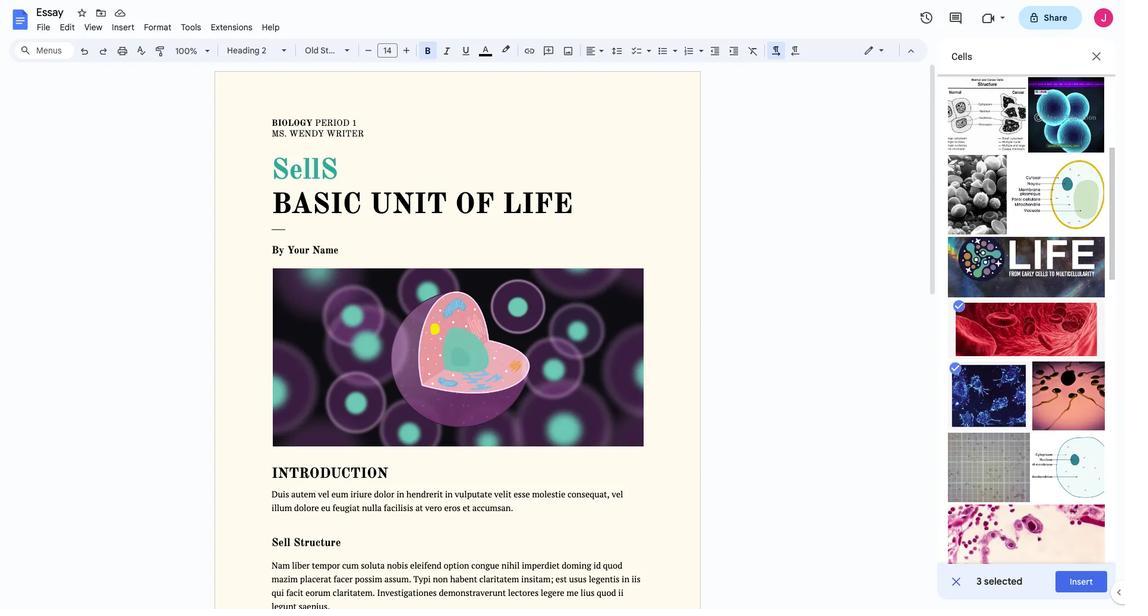 Task type: describe. For each thing, give the bounding box(es) containing it.
2
[[262, 45, 266, 56]]

Zoom field
[[171, 42, 215, 60]]

Rename text field
[[32, 5, 70, 19]]

edit
[[60, 22, 75, 33]]

standard
[[321, 45, 356, 56]]

application containing share
[[0, 0, 1125, 610]]

menu bar inside menu bar banner
[[32, 15, 285, 35]]

file
[[37, 22, 50, 33]]

highlight color image
[[499, 42, 512, 56]]

Menus field
[[15, 42, 74, 59]]

view
[[84, 22, 102, 33]]

help
[[262, 22, 280, 33]]

numbered list menu image
[[696, 43, 704, 47]]

format
[[144, 22, 171, 33]]

Font size text field
[[378, 43, 397, 58]]

share button
[[1019, 6, 1083, 30]]

file menu item
[[32, 20, 55, 34]]

text color image
[[479, 42, 492, 56]]

heading
[[227, 45, 260, 56]]

bulleted list menu image
[[670, 43, 678, 47]]

checklist menu image
[[644, 43, 652, 47]]

old standard tt
[[305, 45, 368, 56]]

mode and view toolbar
[[855, 39, 921, 62]]

Star checkbox
[[74, 5, 90, 21]]

extensions
[[211, 22, 253, 33]]

edit menu item
[[55, 20, 80, 34]]

Zoom text field
[[172, 43, 201, 59]]

insert
[[112, 22, 134, 33]]



Task type: vqa. For each thing, say whether or not it's contained in the screenshot.
View
yes



Task type: locate. For each thing, give the bounding box(es) containing it.
line & paragraph spacing image
[[610, 42, 624, 59]]

tools menu item
[[176, 20, 206, 34]]

font list. old standard tt selected. option
[[305, 42, 368, 59]]

application
[[0, 0, 1125, 610]]

menu bar containing file
[[32, 15, 285, 35]]

insert menu item
[[107, 20, 139, 34]]

styles list. heading 2 selected. option
[[227, 42, 275, 59]]

Font size field
[[378, 43, 402, 58]]

insert image image
[[562, 42, 575, 59]]

menu bar banner
[[0, 0, 1125, 610]]

old
[[305, 45, 319, 56]]

view menu item
[[80, 20, 107, 34]]

extensions menu item
[[206, 20, 257, 34]]

tt
[[358, 45, 368, 56]]

format menu item
[[139, 20, 176, 34]]

main toolbar
[[74, 0, 805, 338]]

tools
[[181, 22, 201, 33]]

menu bar
[[32, 15, 285, 35]]

heading 2
[[227, 45, 266, 56]]

share
[[1044, 12, 1068, 23]]

help menu item
[[257, 20, 285, 34]]



